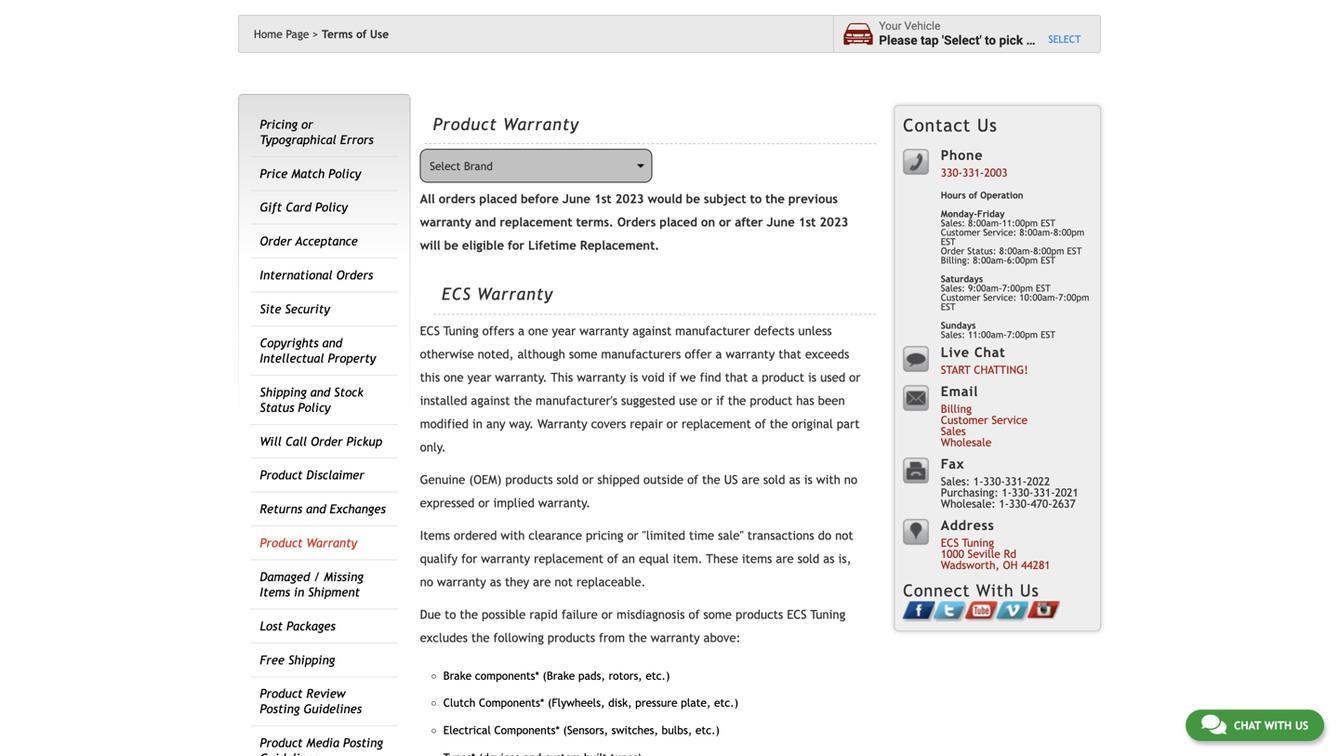 Task type: locate. For each thing, give the bounding box(es) containing it.
8:00am- up status:
[[968, 218, 1002, 228]]

placed down brand
[[479, 192, 517, 206]]

0 horizontal spatial in
[[294, 585, 304, 599]]

1 vertical spatial june
[[767, 215, 795, 229]]

components* down (flywheels,
[[494, 724, 560, 737]]

2 vertical spatial as
[[490, 575, 501, 589]]

chat right comments 'icon'
[[1234, 719, 1261, 732]]

2 horizontal spatial tuning
[[962, 536, 994, 549]]

1 vertical spatial etc.)
[[714, 696, 739, 709]]

0 horizontal spatial are
[[533, 575, 551, 589]]

items up qualify
[[420, 528, 450, 543]]

1 horizontal spatial tuning
[[810, 607, 846, 622]]

replacement.
[[580, 238, 660, 253]]

property
[[328, 351, 376, 365]]

2 horizontal spatial to
[[985, 33, 996, 48]]

2 horizontal spatial sold
[[798, 551, 820, 566]]

1 vertical spatial replacement
[[682, 417, 751, 431]]

is,
[[838, 551, 851, 566]]

1 horizontal spatial no
[[844, 472, 858, 487]]

covers
[[591, 417, 626, 431]]

orders up replacement.
[[617, 215, 656, 229]]

orders inside all orders placed before june 1st 2023 would be subject to the previous warranty and replacement terms. orders placed on or after june 1st 2023 will be eligible for lifetime replacement.
[[617, 215, 656, 229]]

2 service: from the top
[[983, 292, 1017, 303]]

1 horizontal spatial in
[[472, 417, 483, 431]]

2 vertical spatial tuning
[[810, 607, 846, 622]]

a right find
[[752, 370, 758, 384]]

1st
[[594, 192, 612, 206], [799, 215, 816, 229]]

product up the select brand
[[433, 115, 497, 134]]

etc.)
[[646, 669, 670, 682], [714, 696, 739, 709], [696, 724, 720, 737]]

product media posting guidelines link
[[260, 736, 383, 756]]

1 horizontal spatial order
[[311, 434, 343, 449]]

order right call
[[311, 434, 343, 449]]

address ecs tuning 1000 seville rd wadsworth, oh 44281
[[941, 518, 1051, 571]]

before
[[521, 192, 559, 206]]

ecs down transactions
[[787, 607, 807, 622]]

lifetime
[[528, 238, 576, 253]]

2637
[[1053, 497, 1076, 510]]

of right hours
[[969, 190, 978, 200]]

policy for gift card policy
[[315, 200, 348, 215]]

1 sales: from the top
[[941, 218, 965, 228]]

policy inside shipping and stock status policy
[[298, 400, 331, 415]]

your
[[879, 20, 902, 33]]

this
[[420, 370, 440, 384]]

1 vertical spatial policy
[[315, 200, 348, 215]]

2023 left would
[[615, 192, 644, 206]]

1 horizontal spatial to
[[750, 192, 762, 206]]

product disclaimer
[[260, 468, 364, 482]]

no inside genuine (oem) products sold or shipped outside of the us are sold as is with no expressed or implied warranty.
[[844, 472, 858, 487]]

1 vertical spatial us
[[1020, 581, 1040, 600]]

product left media
[[260, 736, 303, 750]]

1 horizontal spatial 2023
[[820, 215, 849, 229]]

1 horizontal spatial for
[[508, 238, 525, 253]]

0 vertical spatial warranty.
[[495, 370, 547, 384]]

with right comments 'icon'
[[1265, 719, 1292, 732]]

all
[[420, 192, 435, 206]]

and
[[475, 215, 496, 229], [322, 336, 342, 350], [310, 385, 330, 399], [306, 502, 326, 516]]

0 vertical spatial chat
[[975, 345, 1006, 360]]

this
[[551, 370, 573, 384]]

1st down previous
[[799, 215, 816, 229]]

copyrights and intellectual property link
[[260, 336, 376, 365]]

of inside genuine (oem) products sold or shipped outside of the us are sold as is with no expressed or implied warranty.
[[687, 472, 699, 487]]

0 vertical spatial 1st
[[594, 192, 612, 206]]

with down implied
[[501, 528, 525, 543]]

customer inside email billing customer service sales wholesale
[[941, 413, 988, 426]]

for inside all orders placed before june 1st 2023 would be subject to the previous warranty and replacement terms. orders placed on or after june 1st 2023 will be eligible for lifetime replacement.
[[508, 238, 525, 253]]

2 horizontal spatial order
[[941, 245, 965, 256]]

1 vertical spatial one
[[444, 370, 464, 384]]

products inside genuine (oem) products sold or shipped outside of the us are sold as is with no expressed or implied warranty.
[[505, 472, 553, 487]]

2 vertical spatial replacement
[[534, 551, 604, 566]]

product for 'product warranty' link
[[260, 536, 303, 550]]

0 vertical spatial us
[[977, 115, 998, 135]]

1 horizontal spatial product warranty
[[433, 115, 579, 134]]

order left status:
[[941, 245, 965, 256]]

sales: down billing:
[[941, 283, 965, 293]]

select for select brand
[[430, 159, 461, 172]]

replacement down use
[[682, 417, 751, 431]]

2 vertical spatial customer
[[941, 413, 988, 426]]

1 vertical spatial items
[[260, 585, 290, 599]]

chat
[[975, 345, 1006, 360], [1234, 719, 1261, 732]]

0 vertical spatial 8:00pm
[[1054, 227, 1085, 238]]

of left use
[[356, 27, 367, 40]]

orders
[[617, 215, 656, 229], [336, 268, 373, 282]]

order down gift
[[260, 234, 292, 248]]

site
[[260, 302, 281, 316]]

or up typographical
[[301, 117, 313, 132]]

etc.) up the pressure
[[646, 669, 670, 682]]

manufacturer's
[[536, 393, 618, 408]]

guidelines inside product review posting guidelines
[[304, 702, 362, 716]]

product down returns
[[260, 536, 303, 550]]

june up terms. on the left of page
[[563, 192, 591, 206]]

items down damaged at the left
[[260, 585, 290, 599]]

product warranty up brand
[[433, 115, 579, 134]]

some inside ecs tuning offers a one year warranty against manufacturer defects unless otherwise noted, although some manufacturers offer a warranty that exceeds this one year warranty. this warranty is void if we find that a product is used or installed against the manufacturer's suggested use or if the product has been modified in any way. warranty covers repair or replacement of the original part only.
[[569, 347, 598, 361]]

replacement inside ecs tuning offers a one year warranty against manufacturer defects unless otherwise noted, although some manufacturers offer a warranty that exceeds this one year warranty. this warranty is void if we find that a product is used or installed against the manufacturer's suggested use or if the product has been modified in any way. warranty covers repair or replacement of the original part only.
[[682, 417, 751, 431]]

in
[[472, 417, 483, 431], [294, 585, 304, 599]]

or up 'an'
[[627, 528, 639, 543]]

with up do
[[816, 472, 841, 487]]

0 vertical spatial products
[[505, 472, 553, 487]]

possible
[[482, 607, 526, 622]]

1 horizontal spatial 1st
[[799, 215, 816, 229]]

2 horizontal spatial as
[[823, 551, 835, 566]]

1 vertical spatial components*
[[494, 724, 560, 737]]

warranty. down although
[[495, 370, 547, 384]]

0 horizontal spatial 331-
[[963, 166, 984, 179]]

0 vertical spatial policy
[[328, 166, 361, 181]]

warranty up offers
[[477, 284, 553, 304]]

home
[[254, 27, 283, 40]]

policy right card at the left
[[315, 200, 348, 215]]

tuning up the otherwise
[[443, 324, 479, 338]]

defects
[[754, 324, 795, 338]]

eligible
[[462, 238, 504, 253]]

tuning inside ecs tuning offers a one year warranty against manufacturer defects unless otherwise noted, although some manufacturers offer a warranty that exceeds this one year warranty. this warranty is void if we find that a product is used or installed against the manufacturer's suggested use or if the product has been modified in any way. warranty covers repair or replacement of the original part only.
[[443, 324, 479, 338]]

brand
[[464, 159, 493, 172]]

rapid
[[530, 607, 558, 622]]

phone
[[941, 147, 983, 163]]

disclaimer
[[306, 468, 364, 482]]

replacement inside all orders placed before june 1st 2023 would be subject to the previous warranty and replacement terms. orders placed on or after june 1st 2023 will be eligible for lifetime replacement.
[[500, 215, 573, 229]]

warranty down misdiagnosis
[[651, 630, 700, 645]]

saturdays
[[941, 273, 983, 284]]

the down possible
[[471, 630, 490, 645]]

'select'
[[942, 33, 982, 48]]

lost packages link
[[260, 619, 336, 633]]

service: down friday
[[983, 227, 1017, 238]]

3 customer from the top
[[941, 413, 988, 426]]

1 horizontal spatial are
[[742, 472, 760, 487]]

for
[[508, 238, 525, 253], [461, 551, 477, 566]]

0 vertical spatial to
[[985, 33, 996, 48]]

phone 330-331-2003
[[941, 147, 1008, 179]]

0 vertical spatial be
[[686, 192, 700, 206]]

if down find
[[716, 393, 724, 408]]

0 vertical spatial product warranty
[[433, 115, 579, 134]]

0 vertical spatial customer
[[941, 227, 981, 238]]

components*
[[475, 669, 539, 682]]

product inside product review posting guidelines
[[260, 687, 303, 701]]

us right comments 'icon'
[[1295, 719, 1309, 732]]

to inside due to the possible rapid failure or misdiagnosis of some products ecs tuning excludes the following products from the warranty above:
[[445, 607, 456, 622]]

1 vertical spatial orders
[[336, 268, 373, 282]]

1 horizontal spatial as
[[789, 472, 801, 487]]

0 vertical spatial guidelines
[[304, 702, 362, 716]]

as left is,
[[823, 551, 835, 566]]

guidelines for media
[[260, 751, 318, 756]]

0 horizontal spatial some
[[569, 347, 598, 361]]

and inside shipping and stock status policy
[[310, 385, 330, 399]]

june right after
[[767, 215, 795, 229]]

etc.) right "plate,"
[[714, 696, 739, 709]]

in inside damaged / missing items in shipment
[[294, 585, 304, 599]]

0 horizontal spatial select
[[430, 159, 461, 172]]

7:00pm down 10:00am-
[[1007, 329, 1038, 340]]

or right use
[[701, 393, 713, 408]]

product up returns
[[260, 468, 303, 482]]

a
[[1026, 33, 1033, 48], [518, 324, 525, 338], [716, 347, 722, 361], [752, 370, 758, 384]]

media
[[306, 736, 339, 750]]

warranty inside due to the possible rapid failure or misdiagnosis of some products ecs tuning excludes the following products from the warranty above:
[[651, 630, 700, 645]]

1 horizontal spatial chat
[[1234, 719, 1261, 732]]

0 vertical spatial components*
[[479, 696, 544, 709]]

0 vertical spatial as
[[789, 472, 801, 487]]

warranty. inside genuine (oem) products sold or shipped outside of the us are sold as is with no expressed or implied warranty.
[[538, 496, 591, 510]]

status
[[260, 400, 294, 415]]

1 vertical spatial as
[[823, 551, 835, 566]]

8:00pm down 11:00pm
[[1033, 245, 1064, 256]]

2 sales: from the top
[[941, 283, 965, 293]]

as inside genuine (oem) products sold or shipped outside of the us are sold as is with no expressed or implied warranty.
[[789, 472, 801, 487]]

live
[[941, 345, 970, 360]]

suggested
[[621, 393, 675, 408]]

replaceable.
[[577, 575, 646, 589]]

comments image
[[1202, 713, 1227, 736]]

the
[[766, 192, 785, 206], [514, 393, 532, 408], [728, 393, 746, 408], [770, 417, 788, 431], [702, 472, 721, 487], [460, 607, 478, 622], [471, 630, 490, 645], [629, 630, 647, 645]]

guidelines down review
[[304, 702, 362, 716]]

sales: up live on the right top of the page
[[941, 329, 965, 340]]

are right us
[[742, 472, 760, 487]]

0 horizontal spatial chat
[[975, 345, 1006, 360]]

pick
[[999, 33, 1023, 48]]

no inside items ordered with clearance pricing or "limited time sale" transactions do not qualify for warranty replacement of an equal item. these items are sold as is, no warranty as they are not replaceable.
[[420, 575, 433, 589]]

pricing
[[260, 117, 298, 132]]

warranty inside all orders placed before june 1st 2023 would be subject to the previous warranty and replacement terms. orders placed on or after june 1st 2023 will be eligible for lifetime replacement.
[[420, 215, 472, 229]]

returns and exchanges
[[260, 502, 386, 516]]

disk,
[[608, 696, 632, 709]]

6:00pm
[[1007, 255, 1038, 265]]

year
[[552, 324, 576, 338], [467, 370, 491, 384]]

4 sales: from the top
[[941, 475, 970, 488]]

1 horizontal spatial us
[[1020, 581, 1040, 600]]

0 horizontal spatial against
[[471, 393, 510, 408]]

replacement inside items ordered with clearance pricing or "limited time sale" transactions do not qualify for warranty replacement of an equal item. these items are sold as is, no warranty as they are not replaceable.
[[534, 551, 604, 566]]

0 horizontal spatial no
[[420, 575, 433, 589]]

are right they
[[533, 575, 551, 589]]

0 horizontal spatial orders
[[336, 268, 373, 282]]

are
[[742, 472, 760, 487], [776, 551, 794, 566], [533, 575, 551, 589]]

and down product disclaimer
[[306, 502, 326, 516]]

shipping up status
[[260, 385, 307, 399]]

lost packages
[[260, 619, 336, 633]]

0 horizontal spatial product warranty
[[260, 536, 357, 550]]

0 horizontal spatial items
[[260, 585, 290, 599]]

to
[[985, 33, 996, 48], [750, 192, 762, 206], [445, 607, 456, 622]]

in left any
[[472, 417, 483, 431]]

warranty down defects
[[726, 347, 775, 361]]

no down part
[[844, 472, 858, 487]]

year down the "noted,"
[[467, 370, 491, 384]]

sold
[[557, 472, 579, 487], [763, 472, 785, 487], [798, 551, 820, 566]]

warranty up manufacturer's
[[577, 370, 626, 384]]

2 horizontal spatial are
[[776, 551, 794, 566]]

customer service link
[[941, 413, 1028, 426]]

site security link
[[260, 302, 330, 316]]

select right pick
[[1049, 33, 1081, 45]]

1 service: from the top
[[983, 227, 1017, 238]]

wholesale:
[[941, 497, 996, 510]]

0 horizontal spatial us
[[977, 115, 998, 135]]

1 vertical spatial year
[[467, 370, 491, 384]]

posting down free
[[260, 702, 300, 716]]

components* down components*
[[479, 696, 544, 709]]

purchasing:
[[941, 486, 999, 499]]

pressure
[[635, 696, 678, 709]]

warranty inside ecs tuning offers a one year warranty against manufacturer defects unless otherwise noted, although some manufacturers offer a warranty that exceeds this one year warranty. this warranty is void if we find that a product is used or installed against the manufacturer's suggested use or if the product has been modified in any way. warranty covers repair or replacement of the original part only.
[[538, 417, 587, 431]]

tuning inside due to the possible rapid failure or misdiagnosis of some products ecs tuning excludes the following products from the warranty above:
[[810, 607, 846, 622]]

1 customer from the top
[[941, 227, 981, 238]]

components*
[[479, 696, 544, 709], [494, 724, 560, 737]]

the inside genuine (oem) products sold or shipped outside of the us are sold as is with no expressed or implied warranty.
[[702, 472, 721, 487]]

1 vertical spatial product warranty
[[260, 536, 357, 550]]

1 vertical spatial guidelines
[[260, 751, 318, 756]]

with
[[976, 581, 1014, 600]]

2 vertical spatial with
[[1265, 719, 1292, 732]]

1 horizontal spatial orders
[[617, 215, 656, 229]]

for inside items ordered with clearance pricing or "limited time sale" transactions do not qualify for warranty replacement of an equal item. these items are sold as is, no warranty as they are not replaceable.
[[461, 551, 477, 566]]

1 vertical spatial tuning
[[962, 536, 994, 549]]

been
[[818, 393, 845, 408]]

chat with us link
[[1186, 710, 1324, 741]]

7:00pm right 9:00am- in the right top of the page
[[1059, 292, 1090, 303]]

one up although
[[528, 324, 548, 338]]

shipping and stock status policy
[[260, 385, 364, 415]]

pricing
[[586, 528, 624, 543]]

0 vertical spatial etc.)
[[646, 669, 670, 682]]

is down original
[[804, 472, 813, 487]]

posting inside product media posting guidelines
[[343, 736, 383, 750]]

replacement
[[500, 215, 573, 229], [682, 417, 751, 431], [534, 551, 604, 566]]

orders down acceptance
[[336, 268, 373, 282]]

for down ordered
[[461, 551, 477, 566]]

year up although
[[552, 324, 576, 338]]

0 vertical spatial product
[[762, 370, 805, 384]]

331- inside phone 330-331-2003
[[963, 166, 984, 179]]

and inside copyrights and intellectual property
[[322, 336, 342, 350]]

2023 down previous
[[820, 215, 849, 229]]

0 horizontal spatial 1st
[[594, 192, 612, 206]]

0 vertical spatial with
[[816, 472, 841, 487]]

1- right 'wholesale:'
[[999, 497, 1009, 510]]

of right outside
[[687, 472, 699, 487]]

1 vertical spatial in
[[294, 585, 304, 599]]

1 horizontal spatial year
[[552, 324, 576, 338]]

to inside all orders placed before june 1st 2023 would be subject to the previous warranty and replacement terms. orders placed on or after june 1st 2023 will be eligible for lifetime replacement.
[[750, 192, 762, 206]]

some up above:
[[704, 607, 732, 622]]

0 vertical spatial june
[[563, 192, 591, 206]]

hours
[[941, 190, 966, 200]]

0 vertical spatial in
[[472, 417, 483, 431]]

after
[[735, 215, 763, 229]]

fax
[[941, 456, 965, 471]]

placed
[[479, 192, 517, 206], [660, 215, 698, 229]]

has
[[796, 393, 815, 408]]

products down failure
[[548, 630, 595, 645]]

and up eligible
[[475, 215, 496, 229]]

copyrights
[[260, 336, 319, 350]]

1 vertical spatial customer
[[941, 292, 981, 303]]

ecs inside ecs tuning offers a one year warranty against manufacturer defects unless otherwise noted, although some manufacturers offer a warranty that exceeds this one year warranty. this warranty is void if we find that a product is used or installed against the manufacturer's suggested use or if the product has been modified in any way. warranty covers repair or replacement of the original part only.
[[420, 324, 440, 338]]

select
[[1049, 33, 1081, 45], [430, 159, 461, 172]]

as left they
[[490, 575, 501, 589]]

not right do
[[835, 528, 853, 543]]

the left original
[[770, 417, 788, 431]]

2 horizontal spatial with
[[1265, 719, 1292, 732]]

posting inside product review posting guidelines
[[260, 702, 300, 716]]

guidelines inside product media posting guidelines
[[260, 751, 318, 756]]

not up failure
[[555, 575, 573, 589]]

1 vertical spatial that
[[725, 370, 748, 384]]

0 horizontal spatial placed
[[479, 192, 517, 206]]

to left pick
[[985, 33, 996, 48]]

0 horizontal spatial as
[[490, 575, 501, 589]]

item.
[[673, 551, 703, 566]]

product up has
[[762, 370, 805, 384]]

1 horizontal spatial select
[[1049, 33, 1081, 45]]

product warranty up /
[[260, 536, 357, 550]]

products up implied
[[505, 472, 553, 487]]

product inside product media posting guidelines
[[260, 736, 303, 750]]

that down defects
[[779, 347, 802, 361]]

0 horizontal spatial posting
[[260, 702, 300, 716]]

470-
[[1031, 497, 1053, 510]]

vehicle
[[905, 20, 941, 33]]

1 horizontal spatial if
[[716, 393, 724, 408]]

not
[[835, 528, 853, 543], [555, 575, 573, 589]]

the left previous
[[766, 192, 785, 206]]

1 horizontal spatial items
[[420, 528, 450, 543]]

(brake
[[543, 669, 575, 682]]

one right this
[[444, 370, 464, 384]]

an
[[622, 551, 635, 566]]

0 horizontal spatial be
[[444, 238, 458, 253]]

1 vertical spatial for
[[461, 551, 477, 566]]

that right find
[[725, 370, 748, 384]]

sales: down fax
[[941, 475, 970, 488]]

gift card policy link
[[260, 200, 348, 215]]

gift
[[260, 200, 282, 215]]

order acceptance
[[260, 234, 358, 248]]

replacement for "limited
[[534, 551, 604, 566]]

etc.) down "plate,"
[[696, 724, 720, 737]]



Task type: describe. For each thing, give the bounding box(es) containing it.
the right from
[[629, 630, 647, 645]]

items inside items ordered with clearance pricing or "limited time sale" transactions do not qualify for warranty replacement of an equal item. these items are sold as is, no warranty as they are not replaceable.
[[420, 528, 450, 543]]

stock
[[334, 385, 364, 399]]

replacement for 2023
[[500, 215, 573, 229]]

damaged / missing items in shipment link
[[260, 570, 364, 599]]

wholesale
[[941, 436, 992, 449]]

sold inside items ordered with clearance pricing or "limited time sale" transactions do not qualify for warranty replacement of an equal item. these items are sold as is, no warranty as they are not replaceable.
[[798, 551, 820, 566]]

returns
[[260, 502, 302, 516]]

sale"
[[718, 528, 744, 543]]

0 vertical spatial that
[[779, 347, 802, 361]]

warranty up they
[[481, 551, 530, 566]]

oh
[[1003, 558, 1018, 571]]

(oem)
[[469, 472, 502, 487]]

price match policy
[[260, 166, 361, 181]]

with inside genuine (oem) products sold or shipped outside of the us are sold as is with no expressed or implied warranty.
[[816, 472, 841, 487]]

posting for product review posting guidelines
[[260, 702, 300, 716]]

product disclaimer link
[[260, 468, 364, 482]]

1 vertical spatial product
[[750, 393, 793, 408]]

0 horizontal spatial order
[[260, 234, 292, 248]]

1 horizontal spatial against
[[633, 324, 672, 338]]

with inside chat with us link
[[1265, 719, 1292, 732]]

start
[[941, 363, 971, 376]]

genuine (oem) products sold or shipped outside of the us are sold as is with no expressed or implied warranty.
[[420, 472, 858, 510]]

0 horizontal spatial year
[[467, 370, 491, 384]]

pickup
[[346, 434, 382, 449]]

or inside items ordered with clearance pricing or "limited time sale" transactions do not qualify for warranty replacement of an equal item. these items are sold as is, no warranty as they are not replaceable.
[[627, 528, 639, 543]]

0 horizontal spatial not
[[555, 575, 573, 589]]

switches,
[[612, 724, 658, 737]]

rotors,
[[609, 669, 642, 682]]

free
[[260, 653, 285, 667]]

in inside ecs tuning offers a one year warranty against manufacturer defects unless otherwise noted, although some manufacturers offer a warranty that exceeds this one year warranty. this warranty is void if we find that a product is used or installed against the manufacturer's suggested use or if the product has been modified in any way. warranty covers repair or replacement of the original part only.
[[472, 417, 483, 431]]

0 vertical spatial 2023
[[615, 192, 644, 206]]

1- up 'wholesale:'
[[974, 475, 984, 488]]

1 vertical spatial 8:00pm
[[1033, 245, 1064, 256]]

on
[[701, 215, 715, 229]]

or right 'repair'
[[667, 417, 678, 431]]

acceptance
[[295, 234, 358, 248]]

brake components* (brake pads, rotors, etc.)
[[443, 669, 670, 682]]

ecs inside due to the possible rapid failure or misdiagnosis of some products ecs tuning excludes the following products from the warranty above:
[[787, 607, 807, 622]]

orders
[[439, 192, 476, 206]]

connect
[[903, 581, 971, 600]]

1 vertical spatial are
[[776, 551, 794, 566]]

etc.) for brake components* (brake pads, rotors, etc.)
[[646, 669, 670, 682]]

are inside genuine (oem) products sold or shipped outside of the us are sold as is with no expressed or implied warranty.
[[742, 472, 760, 487]]

2 vertical spatial are
[[533, 575, 551, 589]]

gift card policy
[[260, 200, 348, 215]]

wadsworth,
[[941, 558, 1000, 571]]

start chatting! link
[[941, 363, 1028, 376]]

1 horizontal spatial be
[[686, 192, 700, 206]]

1 vertical spatial products
[[736, 607, 783, 622]]

site security
[[260, 302, 330, 316]]

is inside genuine (oem) products sold or shipped outside of the us are sold as is with no expressed or implied warranty.
[[804, 472, 813, 487]]

the right use
[[728, 393, 746, 408]]

1 horizontal spatial sold
[[763, 472, 785, 487]]

equal
[[639, 551, 669, 566]]

1 horizontal spatial 331-
[[1005, 475, 1027, 488]]

is left void
[[630, 370, 638, 384]]

from
[[599, 630, 625, 645]]

exceeds
[[805, 347, 849, 361]]

typographical
[[260, 132, 336, 147]]

of inside ecs tuning offers a one year warranty against manufacturer defects unless otherwise noted, although some manufacturers offer a warranty that exceeds this one year warranty. this warranty is void if we find that a product is used or installed against the manufacturer's suggested use or if the product has been modified in any way. warranty covers repair or replacement of the original part only.
[[755, 417, 766, 431]]

of inside due to the possible rapid failure or misdiagnosis of some products ecs tuning excludes the following products from the warranty above:
[[689, 607, 700, 622]]

and for shipping and stock status policy
[[310, 385, 330, 399]]

with inside items ordered with clearance pricing or "limited time sale" transactions do not qualify for warranty replacement of an equal item. these items are sold as is, no warranty as they are not replaceable.
[[501, 528, 525, 543]]

8:00am- up 9:00am- in the right top of the page
[[973, 255, 1007, 265]]

or right the used
[[849, 370, 861, 384]]

the up way.
[[514, 393, 532, 408]]

tuning inside the address ecs tuning 1000 seville rd wadsworth, oh 44281
[[962, 536, 994, 549]]

ecs inside the address ecs tuning 1000 seville rd wadsworth, oh 44281
[[941, 536, 959, 549]]

1 vertical spatial placed
[[660, 215, 698, 229]]

"limited
[[642, 528, 685, 543]]

to inside your vehicle please tap 'select' to pick a vehicle
[[985, 33, 996, 48]]

0 horizontal spatial sold
[[557, 472, 579, 487]]

warranty down "returns and exchanges"
[[306, 536, 357, 550]]

a inside your vehicle please tap 'select' to pick a vehicle
[[1026, 33, 1033, 48]]

shipping and stock status policy link
[[260, 385, 364, 415]]

sales: inside fax sales: 1-330-331-2022 purchasing: 1-330-331-2021 wholesale: 1-330-470-2637
[[941, 475, 970, 488]]

unless
[[798, 324, 832, 338]]

review
[[306, 687, 346, 701]]

shipping inside shipping and stock status policy
[[260, 385, 307, 399]]

warranty. inside ecs tuning offers a one year warranty against manufacturer defects unless otherwise noted, although some manufacturers offer a warranty that exceeds this one year warranty. this warranty is void if we find that a product is used or installed against the manufacturer's suggested use or if the product has been modified in any way. warranty covers repair or replacement of the original part only.
[[495, 370, 547, 384]]

contact us
[[903, 115, 998, 135]]

bulbs,
[[662, 724, 692, 737]]

1- left 2022
[[1002, 486, 1012, 499]]

0 horizontal spatial if
[[669, 370, 677, 384]]

or inside due to the possible rapid failure or misdiagnosis of some products ecs tuning excludes the following products from the warranty above:
[[602, 607, 613, 622]]

chat inside the live chat start chatting!
[[975, 345, 1006, 360]]

product media posting guidelines
[[260, 736, 383, 756]]

330- left "2637" at bottom
[[1012, 486, 1034, 499]]

1 vertical spatial if
[[716, 393, 724, 408]]

330- up 'wholesale:'
[[984, 475, 1005, 488]]

components* for clutch
[[479, 696, 544, 709]]

friday
[[977, 208, 1005, 219]]

330- down 2022
[[1009, 497, 1031, 510]]

product for product disclaimer link
[[260, 468, 303, 482]]

warranty down qualify
[[437, 575, 486, 589]]

of inside hours of operation monday-friday sales: 8:00am-11:00pm est customer service: 8:00am-8:00pm est order status: 8:00am-8:00pm est billing: 8:00am-6:00pm est saturdays sales: 9:00am-7:00pm est customer service: 10:00am-7:00pm est sundays sales: 11:00am-7:00pm est
[[969, 190, 978, 200]]

0 horizontal spatial that
[[725, 370, 748, 384]]

1 vertical spatial 2023
[[820, 215, 849, 229]]

although
[[518, 347, 565, 361]]

1 vertical spatial shipping
[[288, 653, 335, 667]]

product for product media posting guidelines link
[[260, 736, 303, 750]]

a right offer
[[716, 347, 722, 361]]

8:00am- down 11:00pm
[[999, 245, 1033, 256]]

operation
[[980, 190, 1024, 200]]

components* for electrical
[[494, 724, 560, 737]]

clutch components* (flywheels, disk, pressure plate, etc.)
[[443, 696, 739, 709]]

and for copyrights and intellectual property
[[322, 336, 342, 350]]

terms
[[322, 27, 353, 40]]

guidelines for review
[[304, 702, 362, 716]]

1 vertical spatial 1st
[[799, 215, 816, 229]]

posting for product media posting guidelines
[[343, 736, 383, 750]]

packages
[[286, 619, 336, 633]]

policy for price match policy
[[328, 166, 361, 181]]

and for returns and exchanges
[[306, 502, 326, 516]]

is left the used
[[808, 370, 817, 384]]

lost
[[260, 619, 283, 633]]

shipment
[[308, 585, 360, 599]]

select for select link
[[1049, 33, 1081, 45]]

sales
[[941, 424, 966, 437]]

implied
[[493, 496, 535, 510]]

9:00am-
[[968, 283, 1002, 293]]

etc.) for electrical components* (sensors, switches, bulbs, etc.)
[[696, 724, 720, 737]]

product for product review posting guidelines link
[[260, 687, 303, 701]]

1 horizontal spatial not
[[835, 528, 853, 543]]

warranty up manufacturers
[[580, 324, 629, 338]]

status:
[[968, 245, 997, 256]]

0 horizontal spatial june
[[563, 192, 591, 206]]

pricing or typographical errors
[[260, 117, 374, 147]]

us for chat
[[1295, 719, 1309, 732]]

part
[[837, 417, 860, 431]]

or down the (oem)
[[478, 496, 490, 510]]

2 horizontal spatial 331-
[[1034, 486, 1055, 499]]

we
[[680, 370, 696, 384]]

page
[[286, 27, 309, 40]]

3 sales: from the top
[[941, 329, 965, 340]]

above:
[[704, 630, 741, 645]]

the inside all orders placed before june 1st 2023 would be subject to the previous warranty and replacement terms. orders placed on or after june 1st 2023 will be eligible for lifetime replacement.
[[766, 192, 785, 206]]

1 vertical spatial against
[[471, 393, 510, 408]]

ecs down eligible
[[442, 284, 471, 304]]

product review posting guidelines
[[260, 687, 362, 716]]

330- inside phone 330-331-2003
[[941, 166, 963, 179]]

due to the possible rapid failure or misdiagnosis of some products ecs tuning excludes the following products from the warranty above:
[[420, 607, 846, 645]]

returns and exchanges link
[[260, 502, 386, 516]]

us for connect
[[1020, 581, 1040, 600]]

free shipping
[[260, 653, 335, 667]]

sundays
[[941, 320, 976, 331]]

would
[[648, 192, 682, 206]]

select brand
[[430, 159, 493, 172]]

7:00pm down 6:00pm
[[1002, 283, 1033, 293]]

2022
[[1027, 475, 1050, 488]]

damaged
[[260, 570, 310, 584]]

sales link
[[941, 424, 966, 437]]

failure
[[562, 607, 598, 622]]

or inside all orders placed before june 1st 2023 would be subject to the previous warranty and replacement terms. orders placed on or after june 1st 2023 will be eligible for lifetime replacement.
[[719, 215, 731, 229]]

please
[[879, 33, 918, 48]]

the up excludes
[[460, 607, 478, 622]]

some inside due to the possible rapid failure or misdiagnosis of some products ecs tuning excludes the following products from the warranty above:
[[704, 607, 732, 622]]

chatting!
[[974, 363, 1028, 376]]

void
[[642, 370, 665, 384]]

or inside the pricing or typographical errors
[[301, 117, 313, 132]]

1 horizontal spatial june
[[767, 215, 795, 229]]

order inside hours of operation monday-friday sales: 8:00am-11:00pm est customer service: 8:00am-8:00pm est order status: 8:00am-8:00pm est billing: 8:00am-6:00pm est saturdays sales: 9:00am-7:00pm est customer service: 10:00am-7:00pm est sundays sales: 11:00am-7:00pm est
[[941, 245, 965, 256]]

plate,
[[681, 696, 711, 709]]

a right offers
[[518, 324, 525, 338]]

items ordered with clearance pricing or "limited time sale" transactions do not qualify for warranty replacement of an equal item. these items are sold as is, no warranty as they are not replaceable.
[[420, 528, 853, 589]]

items inside damaged / missing items in shipment
[[260, 585, 290, 599]]

international orders
[[260, 268, 373, 282]]

(flywheels,
[[548, 696, 605, 709]]

manufacturers
[[601, 347, 681, 361]]

billing
[[941, 402, 972, 415]]

or left the "shipped"
[[582, 472, 594, 487]]

1 vertical spatial be
[[444, 238, 458, 253]]

will
[[260, 434, 282, 449]]

8:00am- up 6:00pm
[[1020, 227, 1054, 238]]

match
[[291, 166, 325, 181]]

1 horizontal spatial one
[[528, 324, 548, 338]]

any
[[486, 417, 506, 431]]

2 vertical spatial products
[[548, 630, 595, 645]]

and inside all orders placed before june 1st 2023 would be subject to the previous warranty and replacement terms. orders placed on or after june 1st 2023 will be eligible for lifetime replacement.
[[475, 215, 496, 229]]

manufacturer
[[675, 324, 750, 338]]

2 customer from the top
[[941, 292, 981, 303]]

warranty up before
[[503, 115, 579, 134]]

email
[[941, 384, 979, 399]]

of inside items ordered with clearance pricing or "limited time sale" transactions do not qualify for warranty replacement of an equal item. these items are sold as is, no warranty as they are not replaceable.
[[607, 551, 618, 566]]

0 vertical spatial placed
[[479, 192, 517, 206]]



Task type: vqa. For each thing, say whether or not it's contained in the screenshot.
"Sign" inside the Sign up to get vehicle specific content, sales, and more.
no



